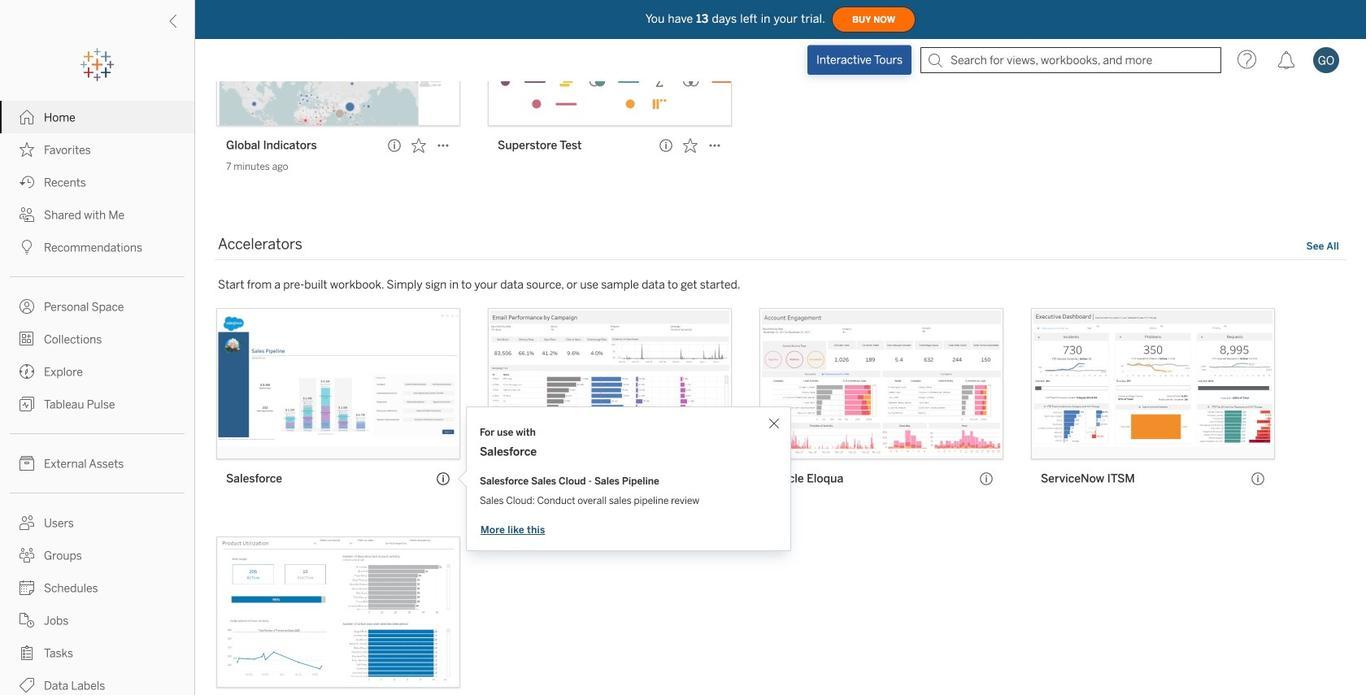 Task type: locate. For each thing, give the bounding box(es) containing it.
main navigation. press the up and down arrow keys to access links. element
[[0, 101, 194, 695]]

navigation panel element
[[0, 49, 194, 695]]



Task type: describe. For each thing, give the bounding box(es) containing it.
Search for views, workbooks, and more text field
[[921, 47, 1221, 73]]

accelerator details dialog
[[466, 407, 791, 551]]



Task type: vqa. For each thing, say whether or not it's contained in the screenshot.
main navigation. press the up and down arrow keys to access links. element
yes



